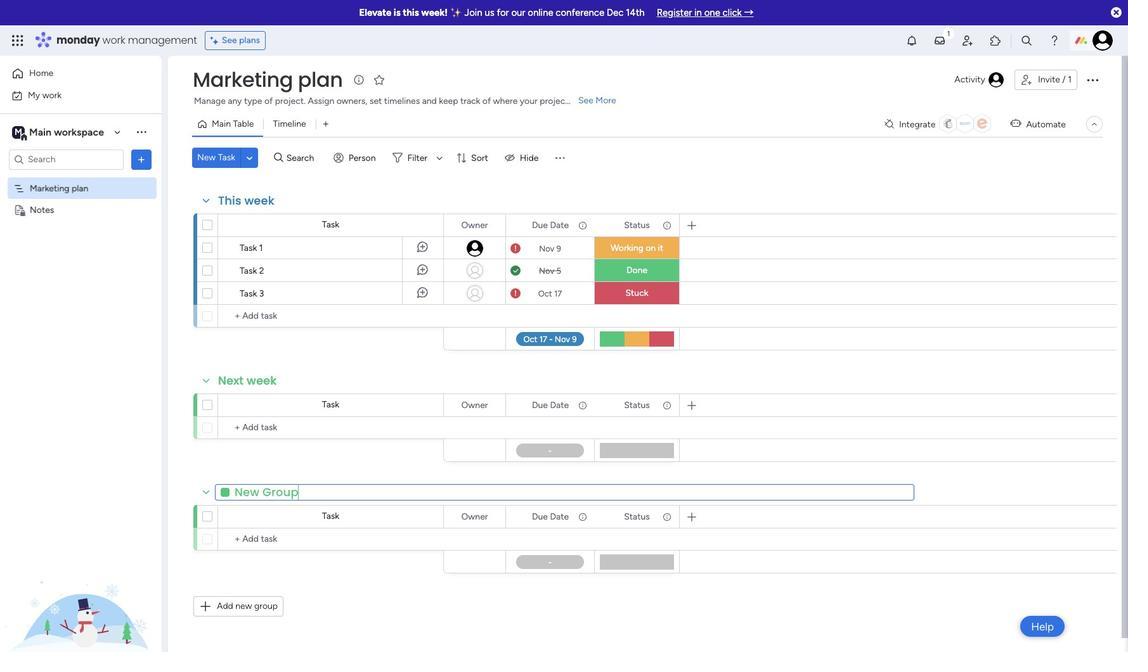 Task type: describe. For each thing, give the bounding box(es) containing it.
my
[[28, 90, 40, 101]]

table
[[233, 119, 254, 129]]

hide button
[[500, 148, 546, 168]]

assign
[[308, 96, 334, 107]]

see plans button
[[205, 31, 266, 50]]

private board image
[[13, 204, 25, 216]]

person
[[349, 153, 376, 163]]

stands.
[[571, 96, 599, 107]]

nov 9
[[539, 244, 561, 253]]

invite
[[1038, 74, 1060, 85]]

conference
[[556, 7, 604, 18]]

dec
[[607, 7, 624, 18]]

owner for this week
[[461, 220, 488, 231]]

elevate is this week! ✨ join us for our online conference dec 14th
[[359, 7, 645, 18]]

owner field for next week
[[458, 399, 491, 413]]

person button
[[328, 148, 383, 168]]

my work button
[[8, 85, 136, 106]]

week for this week
[[244, 193, 274, 209]]

new
[[197, 152, 216, 163]]

any
[[228, 96, 242, 107]]

register in one click →
[[657, 7, 754, 18]]

1 of from the left
[[264, 96, 273, 107]]

see more link
[[577, 94, 617, 107]]

working
[[611, 243, 644, 254]]

week for next week
[[247, 373, 277, 389]]

integrate
[[899, 119, 936, 130]]

is
[[394, 7, 401, 18]]

show board description image
[[352, 74, 367, 86]]

filter button
[[387, 148, 447, 168]]

manage
[[194, 96, 226, 107]]

see more
[[578, 95, 616, 106]]

project.
[[275, 96, 306, 107]]

invite / 1
[[1038, 74, 1072, 85]]

main workspace
[[29, 126, 104, 138]]

more
[[596, 95, 616, 106]]

set
[[370, 96, 382, 107]]

nov 5
[[539, 266, 561, 276]]

1 inside button
[[1068, 74, 1072, 85]]

main table
[[212, 119, 254, 129]]

next week
[[218, 373, 277, 389]]

home button
[[8, 63, 136, 84]]

management
[[128, 33, 197, 48]]

lottie animation element
[[0, 524, 162, 653]]

status for this week
[[624, 220, 650, 231]]

✨
[[450, 7, 462, 18]]

1 horizontal spatial marketing
[[193, 65, 293, 94]]

search everything image
[[1020, 34, 1033, 47]]

task 3
[[240, 289, 264, 299]]

your
[[520, 96, 538, 107]]

add
[[217, 601, 233, 612]]

next
[[218, 373, 244, 389]]

arrow down image
[[432, 150, 447, 166]]

task 1
[[240, 243, 263, 254]]

group
[[254, 601, 278, 612]]

in
[[695, 7, 702, 18]]

1 horizontal spatial marketing plan
[[193, 65, 343, 94]]

main for main workspace
[[29, 126, 51, 138]]

timelines
[[384, 96, 420, 107]]

keep
[[439, 96, 458, 107]]

v2 overdue deadline image for oct 17
[[511, 288, 521, 300]]

This week field
[[215, 193, 278, 209]]

elevate
[[359, 7, 391, 18]]

due date field for this week
[[529, 218, 572, 232]]

add to favorites image
[[373, 73, 386, 86]]

sort
[[471, 153, 488, 163]]

task 2
[[240, 266, 264, 277]]

3 due date field from the top
[[529, 510, 572, 524]]

new task button
[[192, 148, 240, 168]]

activity
[[955, 74, 985, 85]]

invite / 1 button
[[1015, 70, 1077, 90]]

filter
[[407, 153, 427, 163]]

monday
[[56, 33, 100, 48]]

plans
[[239, 35, 260, 46]]

main for main table
[[212, 119, 231, 129]]

m
[[15, 127, 22, 137]]

workspace options image
[[135, 126, 148, 138]]

see for see more
[[578, 95, 594, 106]]

one
[[704, 7, 720, 18]]

owner field for this week
[[458, 218, 491, 232]]

angle down image
[[247, 153, 253, 163]]

project
[[540, 96, 569, 107]]

sort button
[[451, 148, 496, 168]]

register in one click → link
[[657, 7, 754, 18]]

1 vertical spatial 1
[[259, 243, 263, 254]]

this
[[218, 193, 241, 209]]

oct 17
[[538, 289, 562, 298]]

workspace image
[[12, 125, 25, 139]]

stuck
[[626, 288, 648, 299]]

activity button
[[950, 70, 1010, 90]]

v2 done deadline image
[[511, 265, 521, 277]]

due for this week
[[532, 220, 548, 231]]

9
[[556, 244, 561, 253]]

inbox image
[[934, 34, 946, 47]]

Search in workspace field
[[27, 152, 106, 167]]

3 owner field from the top
[[458, 510, 491, 524]]

2 of from the left
[[483, 96, 491, 107]]

3 status from the top
[[624, 511, 650, 522]]

oct
[[538, 289, 552, 298]]

week!
[[421, 7, 448, 18]]

autopilot image
[[1011, 116, 1021, 132]]

join
[[464, 7, 482, 18]]

this week
[[218, 193, 274, 209]]

my work
[[28, 90, 62, 101]]

monday work management
[[56, 33, 197, 48]]

new task
[[197, 152, 235, 163]]



Task type: locate. For each thing, give the bounding box(es) containing it.
17
[[554, 289, 562, 298]]

status for next week
[[624, 400, 650, 411]]

0 horizontal spatial see
[[222, 35, 237, 46]]

work right my
[[42, 90, 62, 101]]

plan
[[298, 65, 343, 94], [72, 183, 88, 194]]

for
[[497, 7, 509, 18]]

nov left the 9
[[539, 244, 554, 253]]

0 vertical spatial status
[[624, 220, 650, 231]]

1 horizontal spatial see
[[578, 95, 594, 106]]

1 vertical spatial marketing
[[30, 183, 69, 194]]

1 vertical spatial owner field
[[458, 399, 491, 413]]

1 horizontal spatial of
[[483, 96, 491, 107]]

1 vertical spatial plan
[[72, 183, 88, 194]]

1 horizontal spatial main
[[212, 119, 231, 129]]

1 horizontal spatial 1
[[1068, 74, 1072, 85]]

dapulse integrations image
[[885, 120, 894, 129]]

collapse board header image
[[1090, 119, 1100, 129]]

hide
[[520, 153, 539, 163]]

options image
[[1085, 72, 1100, 88], [661, 215, 670, 236], [488, 395, 497, 416], [577, 506, 586, 528], [661, 506, 670, 528]]

main left table
[[212, 119, 231, 129]]

date for next week
[[550, 400, 569, 411]]

v2 overdue deadline image for nov 9
[[511, 243, 521, 255]]

Search field
[[283, 149, 321, 167]]

plan down search in workspace field at the top of page
[[72, 183, 88, 194]]

owner
[[461, 220, 488, 231], [461, 400, 488, 411], [461, 511, 488, 522]]

due for next week
[[532, 400, 548, 411]]

see inside button
[[222, 35, 237, 46]]

2 vertical spatial due date
[[532, 511, 569, 522]]

0 vertical spatial due date
[[532, 220, 569, 231]]

of right track
[[483, 96, 491, 107]]

week right this on the left
[[244, 193, 274, 209]]

2 vertical spatial due date field
[[529, 510, 572, 524]]

column information image for status
[[662, 220, 672, 231]]

1 vertical spatial date
[[550, 400, 569, 411]]

automate
[[1026, 119, 1066, 130]]

option
[[0, 177, 162, 179]]

v2 overdue deadline image down v2 done deadline icon
[[511, 288, 521, 300]]

0 vertical spatial week
[[244, 193, 274, 209]]

plan inside list box
[[72, 183, 88, 194]]

0 vertical spatial marketing plan
[[193, 65, 343, 94]]

2 nov from the top
[[539, 266, 554, 276]]

2 vertical spatial date
[[550, 511, 569, 522]]

1 vertical spatial see
[[578, 95, 594, 106]]

select product image
[[11, 34, 24, 47]]

1 vertical spatial owner
[[461, 400, 488, 411]]

1 v2 overdue deadline image from the top
[[511, 243, 521, 255]]

0 horizontal spatial marketing plan
[[30, 183, 88, 194]]

workspace selection element
[[12, 125, 106, 141]]

apps image
[[989, 34, 1002, 47]]

1 vertical spatial v2 overdue deadline image
[[511, 288, 521, 300]]

lottie animation image
[[0, 524, 162, 653]]

1 column information image from the left
[[578, 220, 588, 231]]

0 horizontal spatial marketing
[[30, 183, 69, 194]]

work right monday
[[102, 33, 125, 48]]

Status field
[[621, 218, 653, 232], [621, 399, 653, 413], [621, 510, 653, 524]]

workspace
[[54, 126, 104, 138]]

on
[[646, 243, 656, 254]]

due date field for next week
[[529, 399, 572, 413]]

0 horizontal spatial plan
[[72, 183, 88, 194]]

date for this week
[[550, 220, 569, 231]]

owners,
[[337, 96, 367, 107]]

None field
[[215, 484, 915, 501]]

1 vertical spatial status field
[[621, 399, 653, 413]]

1 due date from the top
[[532, 220, 569, 231]]

1 nov from the top
[[539, 244, 554, 253]]

see
[[222, 35, 237, 46], [578, 95, 594, 106]]

3
[[259, 289, 264, 299]]

Due Date field
[[529, 218, 572, 232], [529, 399, 572, 413], [529, 510, 572, 524]]

click
[[723, 7, 742, 18]]

work inside button
[[42, 90, 62, 101]]

marketing plan up the notes on the top left of page
[[30, 183, 88, 194]]

1 right /
[[1068, 74, 1072, 85]]

work for my
[[42, 90, 62, 101]]

help image
[[1048, 34, 1061, 47]]

marketing plan up type
[[193, 65, 343, 94]]

1 due date field from the top
[[529, 218, 572, 232]]

column information image
[[578, 220, 588, 231], [662, 220, 672, 231]]

timeline button
[[263, 114, 316, 134]]

1 image
[[943, 26, 954, 40]]

help
[[1031, 621, 1054, 633]]

1 horizontal spatial work
[[102, 33, 125, 48]]

nov
[[539, 244, 554, 253], [539, 266, 554, 276]]

week inside field
[[244, 193, 274, 209]]

1 vertical spatial week
[[247, 373, 277, 389]]

3 owner from the top
[[461, 511, 488, 522]]

status
[[624, 220, 650, 231], [624, 400, 650, 411], [624, 511, 650, 522]]

where
[[493, 96, 518, 107]]

nov for nov 9
[[539, 244, 554, 253]]

and
[[422, 96, 437, 107]]

1 vertical spatial marketing plan
[[30, 183, 88, 194]]

3 date from the top
[[550, 511, 569, 522]]

0 vertical spatial status field
[[621, 218, 653, 232]]

add new group button
[[193, 597, 284, 617]]

register
[[657, 7, 692, 18]]

notifications image
[[906, 34, 918, 47]]

plan up assign
[[298, 65, 343, 94]]

menu image
[[554, 152, 567, 164]]

kendall parks image
[[1093, 30, 1113, 51]]

see for see plans
[[222, 35, 237, 46]]

1 + add task text field from the top
[[225, 309, 438, 324]]

date
[[550, 220, 569, 231], [550, 400, 569, 411], [550, 511, 569, 522]]

0 vertical spatial 1
[[1068, 74, 1072, 85]]

list box
[[0, 175, 162, 392]]

1 status field from the top
[[621, 218, 653, 232]]

2 status from the top
[[624, 400, 650, 411]]

14th
[[626, 7, 645, 18]]

1 vertical spatial due date
[[532, 400, 569, 411]]

2 owner from the top
[[461, 400, 488, 411]]

0 horizontal spatial 1
[[259, 243, 263, 254]]

week
[[244, 193, 274, 209], [247, 373, 277, 389]]

work for monday
[[102, 33, 125, 48]]

manage any type of project. assign owners, set timelines and keep track of where your project stands.
[[194, 96, 599, 107]]

it
[[658, 243, 663, 254]]

task inside button
[[218, 152, 235, 163]]

home
[[29, 68, 53, 79]]

0 horizontal spatial main
[[29, 126, 51, 138]]

Next week field
[[215, 373, 280, 389]]

nov left 5
[[539, 266, 554, 276]]

see inside "link"
[[578, 95, 594, 106]]

type
[[244, 96, 262, 107]]

0 vertical spatial marketing
[[193, 65, 293, 94]]

3 due date from the top
[[532, 511, 569, 522]]

marketing up any
[[193, 65, 293, 94]]

1 vertical spatial due date field
[[529, 399, 572, 413]]

main inside button
[[212, 119, 231, 129]]

1 vertical spatial due
[[532, 400, 548, 411]]

0 vertical spatial nov
[[539, 244, 554, 253]]

v2 overdue deadline image
[[511, 243, 521, 255], [511, 288, 521, 300]]

1 horizontal spatial column information image
[[662, 220, 672, 231]]

Owner field
[[458, 218, 491, 232], [458, 399, 491, 413], [458, 510, 491, 524]]

→
[[744, 7, 754, 18]]

due date for this week
[[532, 220, 569, 231]]

see left the more
[[578, 95, 594, 106]]

0 vertical spatial due date field
[[529, 218, 572, 232]]

see left plans
[[222, 35, 237, 46]]

done
[[627, 265, 648, 276]]

0 vertical spatial work
[[102, 33, 125, 48]]

0 vertical spatial owner field
[[458, 218, 491, 232]]

column information image
[[578, 400, 588, 411], [662, 400, 672, 411], [578, 512, 588, 522], [662, 512, 672, 522]]

options image
[[135, 153, 148, 166], [488, 215, 497, 236], [577, 215, 586, 236], [577, 395, 586, 416], [661, 395, 670, 416], [488, 506, 497, 528]]

due date
[[532, 220, 569, 231], [532, 400, 569, 411], [532, 511, 569, 522]]

status field for next week
[[621, 399, 653, 413]]

1 horizontal spatial plan
[[298, 65, 343, 94]]

1 up 2
[[259, 243, 263, 254]]

v2 overdue deadline image up v2 done deadline icon
[[511, 243, 521, 255]]

2 vertical spatial owner
[[461, 511, 488, 522]]

nov for nov 5
[[539, 266, 554, 276]]

v2 search image
[[274, 151, 283, 165]]

due
[[532, 220, 548, 231], [532, 400, 548, 411], [532, 511, 548, 522]]

list box containing marketing plan
[[0, 175, 162, 392]]

0 vertical spatial due
[[532, 220, 548, 231]]

marketing up the notes on the top left of page
[[30, 183, 69, 194]]

0 horizontal spatial column information image
[[578, 220, 588, 231]]

week right next
[[247, 373, 277, 389]]

2 status field from the top
[[621, 399, 653, 413]]

main inside the workspace selection element
[[29, 126, 51, 138]]

2 vertical spatial owner field
[[458, 510, 491, 524]]

2 vertical spatial due
[[532, 511, 548, 522]]

1 owner field from the top
[[458, 218, 491, 232]]

1 due from the top
[[532, 220, 548, 231]]

0 vertical spatial + add task text field
[[225, 309, 438, 324]]

0 vertical spatial owner
[[461, 220, 488, 231]]

due date for next week
[[532, 400, 569, 411]]

+ Add task text field
[[225, 309, 438, 324], [225, 420, 438, 436], [225, 532, 438, 547]]

0 vertical spatial date
[[550, 220, 569, 231]]

3 + add task text field from the top
[[225, 532, 438, 547]]

notes
[[30, 205, 54, 215]]

work
[[102, 33, 125, 48], [42, 90, 62, 101]]

online
[[528, 7, 553, 18]]

2 vertical spatial status field
[[621, 510, 653, 524]]

2 due date from the top
[[532, 400, 569, 411]]

us
[[485, 7, 494, 18]]

help button
[[1021, 616, 1065, 637]]

main table button
[[192, 114, 263, 134]]

1 vertical spatial + add task text field
[[225, 420, 438, 436]]

add view image
[[323, 120, 328, 129]]

week inside "field"
[[247, 373, 277, 389]]

2 vertical spatial status
[[624, 511, 650, 522]]

1 date from the top
[[550, 220, 569, 231]]

2 date from the top
[[550, 400, 569, 411]]

see plans
[[222, 35, 260, 46]]

working on it
[[611, 243, 663, 254]]

this
[[403, 7, 419, 18]]

5
[[556, 266, 561, 276]]

timeline
[[273, 119, 306, 129]]

invite members image
[[961, 34, 974, 47]]

2 due date field from the top
[[529, 399, 572, 413]]

new
[[235, 601, 252, 612]]

task
[[218, 152, 235, 163], [322, 219, 339, 230], [240, 243, 257, 254], [240, 266, 257, 277], [240, 289, 257, 299], [322, 400, 339, 410], [322, 511, 339, 522]]

0 vertical spatial plan
[[298, 65, 343, 94]]

2 owner field from the top
[[458, 399, 491, 413]]

1
[[1068, 74, 1072, 85], [259, 243, 263, 254]]

3 status field from the top
[[621, 510, 653, 524]]

/
[[1062, 74, 1066, 85]]

owner for next week
[[461, 400, 488, 411]]

2 column information image from the left
[[662, 220, 672, 231]]

marketing inside list box
[[30, 183, 69, 194]]

Marketing plan field
[[190, 65, 346, 94]]

add new group
[[217, 601, 278, 612]]

status field for this week
[[621, 218, 653, 232]]

of right type
[[264, 96, 273, 107]]

0 vertical spatial see
[[222, 35, 237, 46]]

track
[[460, 96, 480, 107]]

1 status from the top
[[624, 220, 650, 231]]

1 owner from the top
[[461, 220, 488, 231]]

1 vertical spatial status
[[624, 400, 650, 411]]

1 vertical spatial nov
[[539, 266, 554, 276]]

1 vertical spatial work
[[42, 90, 62, 101]]

0 vertical spatial v2 overdue deadline image
[[511, 243, 521, 255]]

3 due from the top
[[532, 511, 548, 522]]

2 vertical spatial + add task text field
[[225, 532, 438, 547]]

main
[[212, 119, 231, 129], [29, 126, 51, 138]]

column information image for due date
[[578, 220, 588, 231]]

marketing
[[193, 65, 293, 94], [30, 183, 69, 194]]

0 horizontal spatial of
[[264, 96, 273, 107]]

main right workspace icon
[[29, 126, 51, 138]]

2 v2 overdue deadline image from the top
[[511, 288, 521, 300]]

of
[[264, 96, 273, 107], [483, 96, 491, 107]]

2 + add task text field from the top
[[225, 420, 438, 436]]

2 due from the top
[[532, 400, 548, 411]]

0 horizontal spatial work
[[42, 90, 62, 101]]

2
[[259, 266, 264, 277]]



Task type: vqa. For each thing, say whether or not it's contained in the screenshot.
FOR
yes



